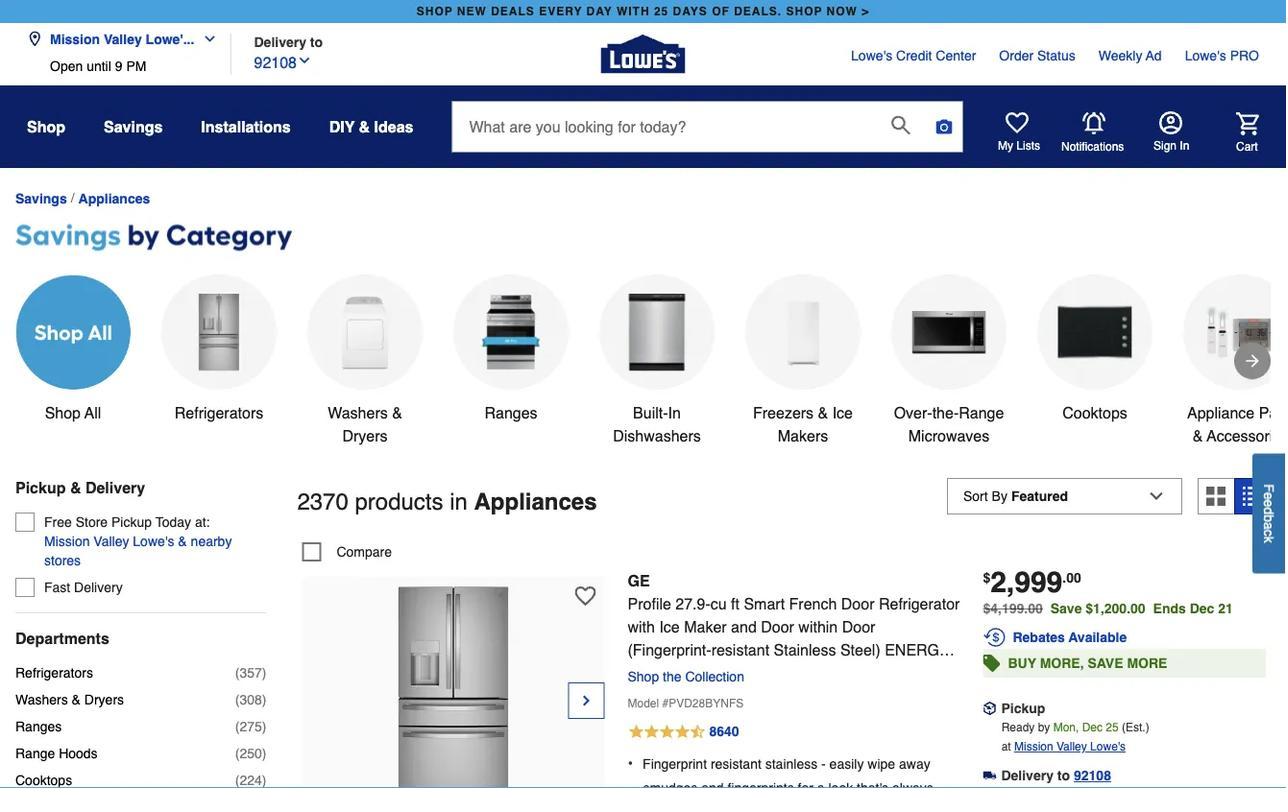 Task type: vqa. For each thing, say whether or not it's contained in the screenshot.
For Hauling Equipment Need a way to haul large tools or machines to the work site, or packing for a week's trip to the beach? Expand your trunk space with towing equipment
no



Task type: locate. For each thing, give the bounding box(es) containing it.
1 horizontal spatial refrigerators
[[175, 404, 263, 422]]

nearby
[[191, 534, 232, 550]]

0 vertical spatial refrigerators
[[175, 404, 263, 422]]

valley for lowe's
[[94, 534, 129, 550]]

lowe's
[[851, 48, 893, 63], [1185, 48, 1226, 63], [133, 534, 174, 550], [1090, 740, 1126, 754]]

range up 'microwaves'
[[959, 404, 1004, 422]]

1 vertical spatial in
[[668, 404, 681, 422]]

pickup up mission valley lowe's & nearby stores
[[111, 515, 152, 530]]

appliances right /
[[78, 191, 150, 206]]

shop inside button
[[45, 404, 81, 422]]

0 vertical spatial in
[[1180, 139, 1190, 153]]

( up 308
[[235, 666, 240, 681]]

sign in
[[1154, 139, 1190, 153]]

savings inside savings / appliances
[[15, 191, 67, 206]]

1 horizontal spatial appliances
[[474, 489, 597, 515]]

0 horizontal spatial 92108 button
[[254, 49, 312, 74]]

now
[[827, 5, 858, 18]]

4 ) from the top
[[262, 746, 266, 762]]

of
[[712, 5, 730, 18]]

dec right mon,
[[1082, 721, 1103, 735]]

lowe's pro
[[1185, 48, 1259, 63]]

1 vertical spatial 92108 button
[[1074, 766, 1111, 786]]

savings for savings
[[104, 118, 163, 135]]

( down ( 275 )
[[235, 746, 240, 762]]

refrigerators image
[[181, 294, 257, 371]]

door right french
[[841, 595, 875, 613]]

) for ( 250 )
[[262, 746, 266, 762]]

appliance
[[1187, 404, 1255, 422]]

truck filled image
[[983, 769, 997, 783]]

0 horizontal spatial in
[[668, 404, 681, 422]]

with
[[628, 618, 655, 636]]

diy
[[329, 118, 355, 135]]

) down ( 275 )
[[262, 746, 266, 762]]

door
[[841, 595, 875, 613], [761, 618, 794, 636], [842, 618, 875, 636]]

mission up open
[[50, 31, 100, 47]]

model
[[628, 697, 659, 711]]

washers & dryers inside button
[[328, 404, 402, 445]]

0 vertical spatial dec
[[1190, 601, 1215, 617]]

2 e from the top
[[1262, 500, 1277, 508]]

door down smart
[[761, 618, 794, 636]]

1 horizontal spatial save
[[1088, 656, 1123, 671]]

savings down pm on the top of the page
[[104, 118, 163, 135]]

& up the hoods
[[72, 693, 81, 708]]

shop left new
[[417, 5, 453, 18]]

lowe's down the (est.)
[[1090, 740, 1126, 754]]

list view image
[[1243, 487, 1262, 506]]

92108
[[254, 54, 297, 72], [1074, 768, 1111, 784]]

1 vertical spatial 25
[[1106, 721, 1119, 735]]

1 horizontal spatial 92108
[[1074, 768, 1111, 784]]

1 vertical spatial 92108
[[1074, 768, 1111, 784]]

free store pickup today at:
[[44, 515, 210, 530]]

savings save $1,200.00 element
[[1051, 601, 1241, 617]]

1 horizontal spatial to
[[1057, 768, 1070, 784]]

lowe's down the today
[[133, 534, 174, 550]]

by
[[1038, 721, 1050, 735]]

1 horizontal spatial ranges
[[485, 404, 538, 422]]

k
[[1262, 537, 1277, 544]]

in right sign
[[1180, 139, 1190, 153]]

built-in dishwashers image
[[619, 294, 695, 371]]

fingerprints
[[728, 781, 794, 789]]

departments element
[[15, 629, 266, 648]]

1 vertical spatial valley
[[94, 534, 129, 550]]

lowe's home improvement logo image
[[601, 12, 685, 97]]

freezers
[[753, 404, 814, 422]]

mission inside mission valley lowe's & nearby stores
[[44, 534, 90, 550]]

1 horizontal spatial range
[[959, 404, 1004, 422]]

0 horizontal spatial chevron down image
[[194, 31, 217, 47]]

freezers & ice makers image
[[765, 294, 841, 371]]

9
[[115, 59, 122, 74]]

ranges up range hoods
[[15, 720, 62, 735]]

0 horizontal spatial refrigerators
[[15, 666, 93, 681]]

fingerprint
[[643, 756, 707, 772]]

1 shop from the left
[[417, 5, 453, 18]]

0 vertical spatial a
[[1262, 523, 1277, 530]]

and inside "ge profile 27.9-cu ft smart french door refrigerator with ice maker and door within door (fingerprint-resistant stainless steel) energy star"
[[731, 618, 757, 636]]

ice inside freezers & ice makers
[[833, 404, 853, 422]]

2 vertical spatial shop
[[628, 669, 659, 685]]

savings button
[[104, 110, 163, 144]]

1 vertical spatial chevron down image
[[297, 53, 312, 68]]

refrigerator
[[879, 595, 960, 613]]

at
[[1002, 740, 1011, 754]]

1 horizontal spatial chevron down image
[[297, 53, 312, 68]]

pickup for pickup
[[1001, 701, 1045, 716]]

valley inside mission valley lowe's & nearby stores
[[94, 534, 129, 550]]

shop up model
[[628, 669, 659, 685]]

gallery item 0 image
[[348, 587, 559, 789]]

save up rebates available
[[1051, 601, 1082, 617]]

ideas
[[374, 118, 413, 135]]

valley down free store pickup today at:
[[94, 534, 129, 550]]

0 horizontal spatial washers
[[15, 693, 68, 708]]

& up makers
[[818, 404, 828, 422]]

1 vertical spatial refrigerators
[[15, 666, 93, 681]]

2 vertical spatial valley
[[1057, 740, 1087, 754]]

92108 button down mission valley lowe's button
[[1074, 766, 1111, 786]]

shop left now
[[786, 5, 823, 18]]

(fingerprint-
[[628, 641, 711, 659]]

2,999
[[991, 566, 1063, 599]]

lowe's home improvement cart image
[[1236, 112, 1259, 135]]

shop
[[27, 118, 65, 135], [45, 404, 81, 422], [628, 669, 659, 685]]

1 ) from the top
[[262, 666, 266, 681]]

2 vertical spatial pickup
[[1001, 701, 1045, 716]]

lowe's left pro
[[1185, 48, 1226, 63]]

built-in dishwashers
[[613, 404, 701, 445]]

0 horizontal spatial save
[[1051, 601, 1082, 617]]

mission up stores
[[44, 534, 90, 550]]

0 vertical spatial mission
[[50, 31, 100, 47]]

) for ( 357 )
[[262, 666, 266, 681]]

ends dec 21 element
[[1153, 601, 1241, 617]]

sign in button
[[1154, 111, 1190, 154]]

built-in dishwashers button
[[599, 275, 715, 448]]

pickup up 'free'
[[15, 479, 66, 497]]

mission down 'by'
[[1014, 740, 1053, 754]]

0 vertical spatial pickup
[[15, 479, 66, 497]]

1 vertical spatial shop
[[45, 404, 81, 422]]

0 horizontal spatial and
[[701, 781, 724, 789]]

camera image
[[935, 117, 954, 136]]

appliances link
[[78, 191, 150, 206]]

shop down open
[[27, 118, 65, 135]]

washers up range hoods
[[15, 693, 68, 708]]

mission
[[50, 31, 100, 47], [44, 534, 90, 550], [1014, 740, 1053, 754]]

1 vertical spatial dec
[[1082, 721, 1103, 735]]

0 vertical spatial range
[[959, 404, 1004, 422]]

pickup image
[[983, 702, 997, 716]]

search image
[[891, 116, 911, 135]]

1 vertical spatial appliances
[[474, 489, 597, 515]]

valley up 9
[[104, 31, 142, 47]]

0 vertical spatial and
[[731, 618, 757, 636]]

savings / appliances
[[15, 191, 150, 206]]

1 horizontal spatial washers
[[328, 404, 388, 422]]

0 vertical spatial 92108 button
[[254, 49, 312, 74]]

0 vertical spatial shop
[[27, 118, 65, 135]]

resistant
[[711, 641, 770, 659], [711, 756, 762, 772]]

heart outline image
[[575, 586, 596, 607]]

ranges
[[485, 404, 538, 422], [15, 720, 62, 735]]

installations
[[201, 118, 291, 135]]

& up store
[[70, 479, 81, 497]]

) up ( 275 )
[[262, 693, 266, 708]]

smart
[[744, 595, 785, 613]]

1 horizontal spatial ice
[[833, 404, 853, 422]]

delivery up free store pickup today at:
[[85, 479, 145, 497]]

resistant inside "ge profile 27.9-cu ft smart french door refrigerator with ice maker and door within door (fingerprint-resistant stainless steel) energy star"
[[711, 641, 770, 659]]

1 ( from the top
[[235, 666, 240, 681]]

resistant up collection
[[711, 641, 770, 659]]

ad
[[1146, 48, 1162, 63]]

f e e d b a c k
[[1262, 484, 1277, 544]]

over-the-range microwaves image
[[911, 294, 988, 371]]

0 vertical spatial savings
[[104, 118, 163, 135]]

more
[[1127, 656, 1168, 671]]

refrigerators inside refrigerators button
[[175, 404, 263, 422]]

and down ft
[[731, 618, 757, 636]]

refrigerators down departments
[[15, 666, 93, 681]]

shop all
[[45, 404, 101, 422]]

e up b
[[1262, 500, 1277, 508]]

washers & dryers up the hoods
[[15, 693, 124, 708]]

a right for at the right of page
[[817, 781, 825, 789]]

mission valley lowe'... button
[[27, 20, 225, 59]]

25 right the with
[[654, 5, 669, 18]]

308
[[240, 693, 262, 708]]

refrigerators down refrigerators image
[[175, 404, 263, 422]]

washers & dryers up products
[[328, 404, 402, 445]]

within
[[799, 618, 838, 636]]

cooktops image
[[1057, 294, 1134, 371]]

0 vertical spatial appliances
[[78, 191, 150, 206]]

) up 308
[[262, 666, 266, 681]]

2 ( from the top
[[235, 693, 240, 708]]

was price $4,199.00 element
[[983, 596, 1051, 617]]

( 357 )
[[235, 666, 266, 681]]

1 horizontal spatial savings
[[104, 118, 163, 135]]

deals.
[[734, 5, 782, 18]]

rebates available button
[[983, 626, 1266, 649]]

2 vertical spatial mission
[[1014, 740, 1053, 754]]

1 vertical spatial resistant
[[711, 756, 762, 772]]

1 vertical spatial ranges
[[15, 720, 62, 735]]

delivery down at
[[1001, 768, 1054, 784]]

1 horizontal spatial and
[[731, 618, 757, 636]]

a
[[1262, 523, 1277, 530], [817, 781, 825, 789]]

deals
[[491, 5, 535, 18]]

dryers up products
[[342, 427, 388, 445]]

4.5 stars image
[[628, 721, 740, 744]]

my
[[998, 139, 1013, 153]]

in inside the built-in dishwashers
[[668, 404, 681, 422]]

model # pvd28bynfs
[[628, 697, 744, 711]]

lowe's pro link
[[1185, 46, 1259, 65]]

1 horizontal spatial shop
[[786, 5, 823, 18]]

chevron down image left delivery to
[[194, 31, 217, 47]]

0 vertical spatial ice
[[833, 404, 853, 422]]

0 vertical spatial washers & dryers
[[328, 404, 402, 445]]

2 ) from the top
[[262, 693, 266, 708]]

shop for shop
[[27, 118, 65, 135]]

( for 250
[[235, 746, 240, 762]]

0 horizontal spatial appliances
[[78, 191, 150, 206]]

1 e from the top
[[1262, 493, 1277, 500]]

) down 308
[[262, 720, 266, 735]]

washers down washers & dryers image
[[328, 404, 388, 422]]

1 horizontal spatial dec
[[1190, 601, 1215, 617]]

stores
[[44, 553, 81, 569]]

cart
[[1236, 140, 1258, 153]]

dryers up the hoods
[[84, 693, 124, 708]]

None search field
[[452, 101, 963, 171]]

1 horizontal spatial 25
[[1106, 721, 1119, 735]]

) for ( 275 )
[[262, 720, 266, 735]]

range left the hoods
[[15, 746, 55, 762]]

92108 down delivery to
[[254, 54, 297, 72]]

1 vertical spatial a
[[817, 781, 825, 789]]

1 vertical spatial and
[[701, 781, 724, 789]]

valley down mon,
[[1057, 740, 1087, 754]]

pickup
[[15, 479, 66, 497], [111, 515, 152, 530], [1001, 701, 1045, 716]]

ice right 'freezers'
[[833, 404, 853, 422]]

0 vertical spatial to
[[310, 34, 323, 49]]

( for 308
[[235, 693, 240, 708]]

& down the today
[[178, 534, 187, 550]]

0 horizontal spatial dryers
[[84, 693, 124, 708]]

d
[[1262, 508, 1277, 515]]

1 vertical spatial savings
[[15, 191, 67, 206]]

save
[[1051, 601, 1082, 617], [1088, 656, 1123, 671]]

f e e d b a c k button
[[1253, 454, 1286, 574]]

0 horizontal spatial dec
[[1082, 721, 1103, 735]]

built-
[[633, 404, 668, 422]]

1 horizontal spatial washers & dryers
[[328, 404, 402, 445]]

buy
[[1008, 656, 1036, 671]]

3 ( from the top
[[235, 720, 240, 735]]

0 vertical spatial valley
[[104, 31, 142, 47]]

92108 down mission valley lowe's button
[[1074, 768, 1111, 784]]

shop left all
[[45, 404, 81, 422]]

e up d
[[1262, 493, 1277, 500]]

shop the collection
[[628, 669, 744, 685]]

3 ) from the top
[[262, 720, 266, 735]]

0 horizontal spatial to
[[310, 34, 323, 49]]

appliances inside savings / appliances
[[78, 191, 150, 206]]

savings link
[[15, 191, 67, 206]]

in for built-
[[668, 404, 681, 422]]

25 left the (est.)
[[1106, 721, 1119, 735]]

in up dishwashers
[[668, 404, 681, 422]]

a up k
[[1262, 523, 1277, 530]]

today
[[155, 515, 191, 530]]

0 horizontal spatial washers & dryers
[[15, 693, 124, 708]]

and right smudges at bottom
[[701, 781, 724, 789]]

1 vertical spatial ice
[[659, 618, 680, 636]]

0 horizontal spatial ice
[[659, 618, 680, 636]]

appliance part
[[1187, 404, 1286, 445]]

order status
[[999, 48, 1076, 63]]

0 vertical spatial resistant
[[711, 641, 770, 659]]

(
[[235, 666, 240, 681], [235, 693, 240, 708], [235, 720, 240, 735], [235, 746, 240, 762]]

ranges down ranges image
[[485, 404, 538, 422]]

0 horizontal spatial shop
[[417, 5, 453, 18]]

location image
[[27, 31, 42, 47]]

2 shop from the left
[[786, 5, 823, 18]]

chevron down image down delivery to
[[297, 53, 312, 68]]

0 vertical spatial 25
[[654, 5, 669, 18]]

0 vertical spatial 92108
[[254, 54, 297, 72]]

1 horizontal spatial a
[[1262, 523, 1277, 530]]

my lists link
[[998, 111, 1040, 154]]

washers & dryers button
[[307, 275, 423, 448]]

0 vertical spatial chevron down image
[[194, 31, 217, 47]]

every
[[539, 5, 582, 18]]

savings for savings / appliances
[[15, 191, 67, 206]]

order
[[999, 48, 1034, 63]]

1 horizontal spatial in
[[1180, 139, 1190, 153]]

0 horizontal spatial ranges
[[15, 720, 62, 735]]

lowe's credit center
[[851, 48, 976, 63]]

chevron down image
[[194, 31, 217, 47], [297, 53, 312, 68]]

appliances right "in"
[[474, 489, 597, 515]]

0 vertical spatial washers
[[328, 404, 388, 422]]

0 horizontal spatial range
[[15, 746, 55, 762]]

mission valley lowe's & nearby stores
[[44, 534, 232, 569]]

4 ( from the top
[[235, 746, 240, 762]]

ice up (fingerprint-
[[659, 618, 680, 636]]

freezers & ice makers
[[753, 404, 853, 445]]

resistant up the fingerprints
[[711, 756, 762, 772]]

1 horizontal spatial pickup
[[111, 515, 152, 530]]

2 horizontal spatial pickup
[[1001, 701, 1045, 716]]

1 horizontal spatial dryers
[[342, 427, 388, 445]]

2370
[[297, 489, 348, 515]]

arrow right image
[[1243, 352, 1262, 371]]

open until 9 pm
[[50, 59, 146, 74]]

savings left /
[[15, 191, 67, 206]]

( down 308
[[235, 720, 240, 735]]

door up "steel)"
[[842, 618, 875, 636]]

over-the-range microwaves button
[[891, 275, 1007, 448]]

dec left 21
[[1190, 601, 1215, 617]]

pickup for pickup & delivery
[[15, 479, 66, 497]]

1 vertical spatial to
[[1057, 768, 1070, 784]]

0 horizontal spatial a
[[817, 781, 825, 789]]

0 vertical spatial ranges
[[485, 404, 538, 422]]

tag filled image
[[983, 650, 1000, 677]]

mission for mission valley lowe'...
[[50, 31, 100, 47]]

( 308 )
[[235, 693, 266, 708]]

8640 button
[[628, 721, 960, 744]]

delivery up installations
[[254, 34, 306, 49]]

save down available
[[1088, 656, 1123, 671]]

0 horizontal spatial pickup
[[15, 479, 66, 497]]

energy
[[885, 641, 950, 659]]

92108 button up installations
[[254, 49, 312, 74]]

0 vertical spatial dryers
[[342, 427, 388, 445]]

0 horizontal spatial savings
[[15, 191, 67, 206]]

1 vertical spatial mission
[[44, 534, 90, 550]]

pickup up ready
[[1001, 701, 1045, 716]]

( up ( 275 )
[[235, 693, 240, 708]]

pm
[[126, 59, 146, 74]]

pro
[[1230, 48, 1259, 63]]



Task type: describe. For each thing, give the bounding box(es) containing it.
1 vertical spatial washers & dryers
[[15, 693, 124, 708]]

look
[[829, 781, 853, 789]]

0 horizontal spatial 92108
[[254, 54, 297, 72]]

ice inside "ge profile 27.9-cu ft smart french door refrigerator with ice maker and door within door (fingerprint-resistant stainless steel) energy star"
[[659, 618, 680, 636]]

a inside • fingerprint resistant stainless - easily wipe away smudges and fingerprints for a look that's alway
[[817, 781, 825, 789]]

status
[[1037, 48, 1076, 63]]

fast
[[44, 580, 70, 596]]

to for delivery to
[[310, 34, 323, 49]]

star
[[628, 664, 668, 682]]

chevron down image inside mission valley lowe'... button
[[194, 31, 217, 47]]

mission inside ready by mon, dec 25 (est.) at mission valley lowe's
[[1014, 740, 1053, 754]]

cu
[[711, 595, 727, 613]]

dryers inside washers & dryers
[[342, 427, 388, 445]]

1 vertical spatial range
[[15, 746, 55, 762]]

f
[[1262, 484, 1277, 493]]

1001161398 element
[[302, 543, 392, 562]]

washers inside button
[[328, 404, 388, 422]]

( for 357
[[235, 666, 240, 681]]

1 vertical spatial dryers
[[84, 693, 124, 708]]

& inside mission valley lowe's & nearby stores
[[178, 534, 187, 550]]

appliance parts & accessories image
[[1203, 294, 1280, 371]]

more,
[[1040, 656, 1084, 671]]

store
[[76, 515, 108, 530]]

lowe's left credit
[[851, 48, 893, 63]]

resistant inside • fingerprint resistant stainless - easily wipe away smudges and fingerprints for a look that's alway
[[711, 756, 762, 772]]

shop the collection link
[[628, 669, 752, 685]]

weekly ad link
[[1099, 46, 1162, 65]]

washers & dryers image
[[327, 294, 403, 371]]

357
[[240, 666, 262, 681]]

25 inside ready by mon, dec 25 (est.) at mission valley lowe's
[[1106, 721, 1119, 735]]

ft
[[731, 595, 740, 613]]

sign
[[1154, 139, 1177, 153]]

shop for shop the collection
[[628, 669, 659, 685]]

lowe'...
[[146, 31, 194, 47]]

a inside f e e d b a c k 'button'
[[1262, 523, 1277, 530]]

lowe's home improvement account image
[[1159, 111, 1183, 134]]

lowe's inside ready by mon, dec 25 (est.) at mission valley lowe's
[[1090, 740, 1126, 754]]

mission valley lowe's & nearby stores button
[[44, 532, 266, 571]]

diy & ideas
[[329, 118, 413, 135]]

profile
[[628, 595, 671, 613]]

1 vertical spatial pickup
[[111, 515, 152, 530]]

( for 275
[[235, 720, 240, 735]]

savings by category. image
[[15, 222, 1271, 256]]

grid view image
[[1207, 487, 1226, 506]]

& down washers & dryers image
[[392, 404, 402, 422]]

day
[[586, 5, 613, 18]]

smudges
[[643, 781, 698, 789]]

steel)
[[840, 641, 881, 659]]

notifications
[[1061, 140, 1124, 153]]

& right diy
[[359, 118, 370, 135]]

shop all image
[[15, 275, 131, 390]]

Search Query text field
[[453, 102, 876, 152]]

maker
[[684, 618, 727, 636]]

lowe's home improvement lists image
[[1006, 111, 1029, 134]]

1 horizontal spatial 92108 button
[[1074, 766, 1111, 786]]

valley inside ready by mon, dec 25 (est.) at mission valley lowe's
[[1057, 740, 1087, 754]]

at:
[[195, 515, 210, 530]]

buy more, save more
[[1008, 656, 1168, 671]]

away
[[899, 756, 931, 772]]

cooktops button
[[1037, 275, 1153, 425]]

mission valley lowe'...
[[50, 31, 194, 47]]

compare
[[337, 545, 392, 560]]

$1,200.00
[[1086, 601, 1146, 617]]

delivery right fast
[[74, 580, 123, 596]]

rebates available
[[1013, 630, 1127, 645]]

chevron right image
[[579, 691, 594, 711]]

shop for shop all
[[45, 404, 81, 422]]

/
[[71, 191, 75, 206]]

collection
[[685, 669, 744, 685]]

-
[[821, 756, 826, 772]]

cooktops
[[1063, 404, 1128, 422]]

lowe's inside mission valley lowe's & nearby stores
[[133, 534, 174, 550]]

lowe's home improvement notification center image
[[1083, 112, 1106, 135]]

diy & ideas button
[[329, 110, 413, 144]]

weekly ad
[[1099, 48, 1162, 63]]

>
[[862, 5, 870, 18]]

$4,199.00
[[983, 601, 1043, 617]]

1 vertical spatial save
[[1088, 656, 1123, 671]]

) for ( 308 )
[[262, 693, 266, 708]]

ranges image
[[473, 294, 549, 371]]

over-
[[894, 404, 932, 422]]

dishwashers
[[613, 427, 701, 445]]

rebates icon image
[[983, 626, 1006, 649]]

dec inside ready by mon, dec 25 (est.) at mission valley lowe's
[[1082, 721, 1103, 735]]

.00
[[1063, 570, 1081, 585]]

my lists
[[998, 139, 1040, 153]]

1 vertical spatial washers
[[15, 693, 68, 708]]

mission for mission valley lowe's & nearby stores
[[44, 534, 90, 550]]

the
[[663, 669, 682, 685]]

& inside freezers & ice makers
[[818, 404, 828, 422]]

open
[[50, 59, 83, 74]]

$
[[983, 570, 991, 585]]

range inside 'over-the-range microwaves'
[[959, 404, 1004, 422]]

cart button
[[1209, 112, 1259, 154]]

lists
[[1017, 139, 1040, 153]]

delivery to 92108
[[1001, 768, 1111, 784]]

in for sign
[[1180, 139, 1190, 153]]

credit
[[896, 48, 932, 63]]

21
[[1218, 601, 1233, 617]]

until
[[87, 59, 111, 74]]

$ 2,999 .00
[[983, 566, 1081, 599]]

shop new deals every day with 25 days of deals. shop now >
[[417, 5, 870, 18]]

•
[[628, 754, 633, 772]]

products
[[355, 489, 443, 515]]

actual price $2,999.00 element
[[983, 566, 1081, 599]]

stainless
[[774, 641, 836, 659]]

valley for lowe'...
[[104, 31, 142, 47]]

shop new deals every day with 25 days of deals. shop now > link
[[413, 0, 873, 23]]

mon,
[[1053, 721, 1079, 735]]

250
[[240, 746, 262, 762]]

order status link
[[999, 46, 1076, 65]]

shop all button
[[15, 275, 131, 425]]

and inside • fingerprint resistant stainless - easily wipe away smudges and fingerprints for a look that's alway
[[701, 781, 724, 789]]

ends
[[1153, 601, 1186, 617]]

0 vertical spatial save
[[1051, 601, 1082, 617]]

ranges inside button
[[485, 404, 538, 422]]

0 horizontal spatial 25
[[654, 5, 669, 18]]

8640
[[709, 724, 739, 740]]

to for delivery to 92108
[[1057, 768, 1070, 784]]

refrigerators button
[[161, 275, 277, 425]]

hoods
[[59, 746, 98, 762]]

installations button
[[201, 110, 291, 144]]

delivery to
[[254, 34, 323, 49]]

lowe's credit center link
[[851, 46, 976, 65]]

departments
[[15, 630, 109, 647]]

rebates
[[1013, 630, 1065, 645]]

center
[[936, 48, 976, 63]]



